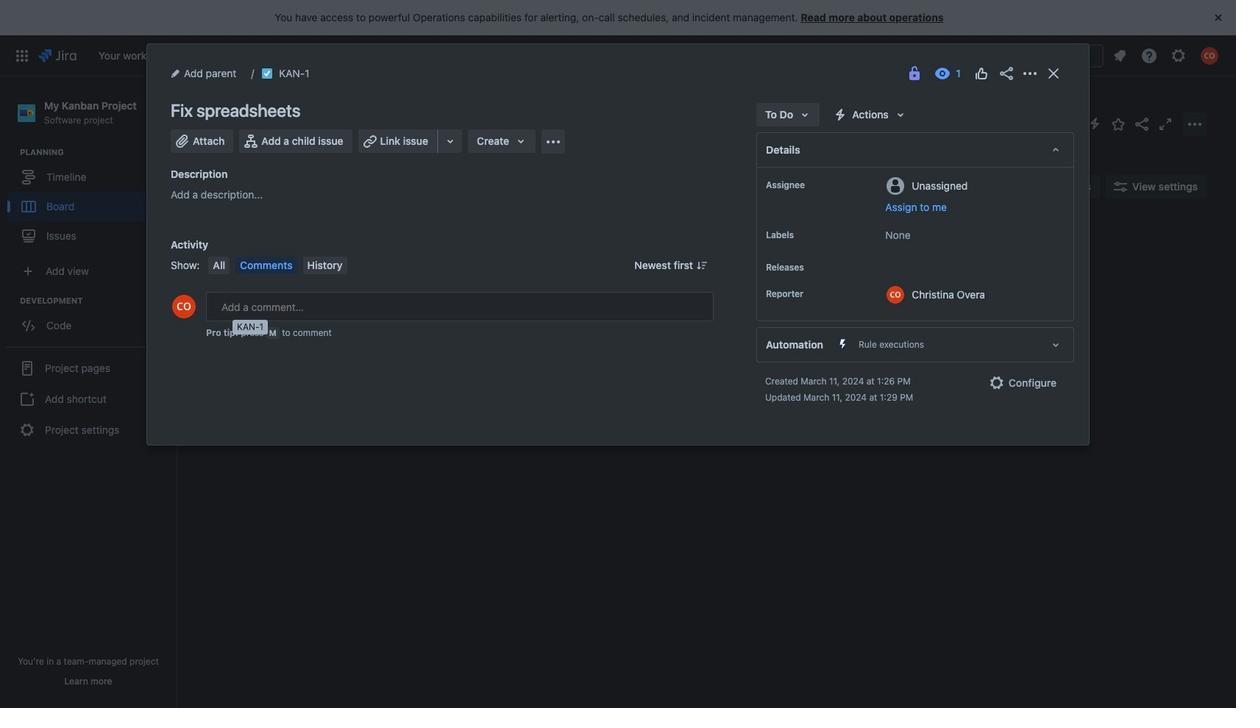 Task type: locate. For each thing, give the bounding box(es) containing it.
Search this board text field
[[208, 174, 275, 200]]

tooltip
[[233, 320, 268, 335]]

enter full screen image
[[1157, 115, 1175, 133]]

dialog
[[147, 44, 1089, 445]]

1 horizontal spatial task image
[[261, 68, 273, 79]]

jira image
[[38, 47, 76, 64], [38, 47, 76, 64]]

to do element
[[248, 237, 252, 248]]

list
[[91, 35, 868, 76], [1107, 42, 1228, 69]]

list item
[[94, 35, 160, 76], [166, 35, 224, 76], [229, 35, 277, 76], [283, 35, 359, 76], [365, 35, 414, 76], [420, 35, 464, 76], [518, 35, 560, 76], [572, 35, 622, 76]]

more information about christina overa image
[[887, 286, 905, 304]]

0 vertical spatial heading
[[20, 147, 176, 158]]

1 heading from the top
[[20, 147, 176, 158]]

1 vertical spatial task image
[[219, 302, 230, 314]]

details element
[[757, 132, 1075, 168]]

1 horizontal spatial list
[[1107, 42, 1228, 69]]

banner
[[0, 35, 1236, 77]]

group
[[7, 147, 176, 256], [7, 295, 176, 345], [6, 347, 171, 451]]

0 horizontal spatial task image
[[219, 302, 230, 314]]

2 heading from the top
[[20, 295, 176, 307]]

actions image
[[1022, 65, 1039, 82]]

heading
[[20, 147, 176, 158], [20, 295, 176, 307]]

2 list item from the left
[[166, 35, 224, 76]]

7 list item from the left
[[518, 35, 560, 76]]

sidebar element
[[0, 77, 177, 709]]

1 list item from the left
[[94, 35, 160, 76]]

None search field
[[957, 44, 1104, 67]]

dismiss image
[[1210, 9, 1228, 26]]

menu bar
[[206, 257, 350, 275]]

task image
[[261, 68, 273, 79], [219, 302, 230, 314]]

Add a comment… field
[[206, 292, 714, 322]]

labels pin to top. only you can see pinned fields. image
[[797, 230, 809, 241]]

1 vertical spatial heading
[[20, 295, 176, 307]]



Task type: vqa. For each thing, say whether or not it's contained in the screenshot.
2nd started from the bottom
no



Task type: describe. For each thing, give the bounding box(es) containing it.
Search field
[[957, 44, 1104, 67]]

5 list item from the left
[[365, 35, 414, 76]]

link web pages and more image
[[442, 132, 459, 150]]

close image
[[1045, 65, 1063, 82]]

assignee pin to top. only you can see pinned fields. image
[[808, 180, 820, 191]]

search image
[[963, 50, 974, 61]]

reporter pin to top. only you can see pinned fields. image
[[807, 288, 818, 300]]

3 list item from the left
[[229, 35, 277, 76]]

copy link to issue image
[[307, 67, 318, 79]]

0 horizontal spatial list
[[91, 35, 868, 76]]

vote options: no one has voted for this issue yet. image
[[973, 65, 991, 82]]

8 list item from the left
[[572, 35, 622, 76]]

4 list item from the left
[[283, 35, 359, 76]]

0 vertical spatial task image
[[261, 68, 273, 79]]

add app image
[[545, 133, 562, 151]]

primary element
[[9, 35, 868, 76]]

1 vertical spatial group
[[7, 295, 176, 345]]

0 vertical spatial group
[[7, 147, 176, 256]]

2 vertical spatial group
[[6, 347, 171, 451]]

star kan board image
[[1110, 115, 1127, 133]]

automation element
[[757, 328, 1075, 363]]

6 list item from the left
[[420, 35, 464, 76]]



